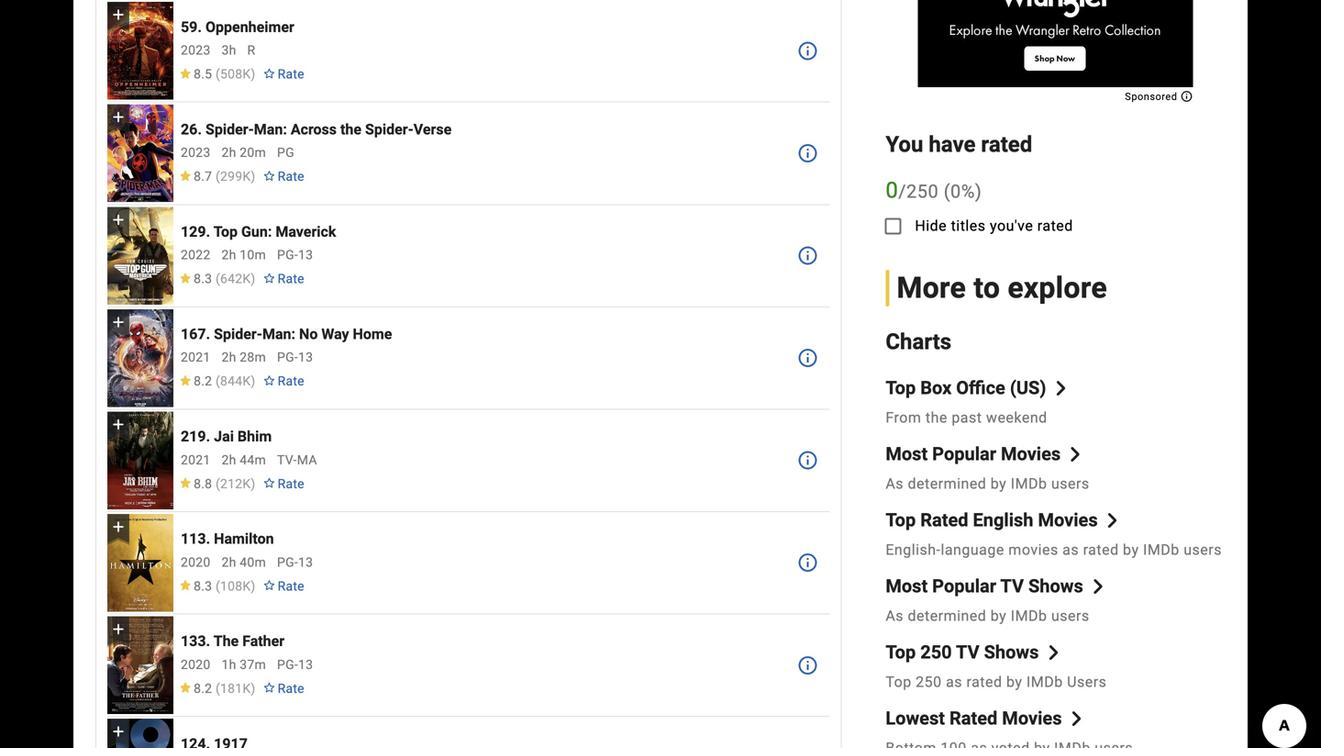 Task type: locate. For each thing, give the bounding box(es) containing it.
pg-13 for gun:
[[277, 248, 313, 263]]

english-
[[886, 541, 941, 558]]

2 8.2 from the top
[[194, 681, 212, 696]]

star inline image left 8.2 ( 181k ) at bottom
[[179, 683, 192, 693]]

most down english- on the bottom
[[886, 575, 928, 597]]

you've
[[990, 217, 1034, 235]]

pg- for gun:
[[277, 248, 298, 263]]

imdb rating: 8.3 element down the 2022
[[179, 271, 256, 287]]

20m
[[240, 145, 266, 160]]

0 vertical spatial shows
[[1029, 575, 1084, 597]]

star border inline image for top
[[263, 273, 276, 283]]

1 star inline image from the top
[[179, 68, 192, 79]]

0 vertical spatial as
[[886, 475, 904, 492]]

8.5
[[194, 67, 212, 82]]

) down 40m
[[251, 579, 256, 594]]

group left 26.
[[107, 104, 173, 202]]

pg- down maverick
[[277, 248, 298, 263]]

star border inline image for across
[[263, 171, 276, 181]]

2023 down 26.
[[181, 145, 211, 160]]

1 2h from the top
[[222, 145, 236, 160]]

167.
[[181, 325, 210, 343]]

) down 10m
[[251, 271, 256, 287]]

0 vertical spatial rated
[[921, 509, 969, 531]]

star inline image for 133. the father
[[179, 683, 192, 693]]

2h 44m
[[222, 452, 266, 467]]

1 vertical spatial star inline image
[[179, 375, 192, 386]]

pg-13 right 40m
[[277, 555, 313, 570]]

2 add image from the top
[[109, 415, 128, 434]]

1 8.2 from the top
[[194, 374, 212, 389]]

0 horizontal spatial the
[[341, 121, 362, 138]]

2 add image from the top
[[109, 108, 128, 126]]

0 vertical spatial star border inline image
[[263, 171, 276, 181]]

popular down from the past weekend on the right of the page
[[933, 443, 997, 465]]

rated for top
[[921, 509, 969, 531]]

1 add image from the top
[[109, 6, 128, 24]]

2 imdb rating: 8.2 element from the top
[[179, 681, 256, 696]]

1 vertical spatial 2021
[[181, 452, 211, 467]]

2 horizontal spatial chevron right inline image
[[1091, 579, 1106, 594]]

star inline image inside imdb rating: 8.7 element
[[179, 171, 192, 181]]

pg-13 down maverick
[[277, 248, 313, 263]]

most inside "link"
[[886, 575, 928, 597]]

1 star border inline image from the top
[[263, 68, 276, 79]]

popular for tv
[[933, 575, 997, 597]]

pg-13 for father
[[277, 657, 313, 672]]

star inline image for 167.
[[179, 375, 192, 386]]

rate right 108k
[[278, 579, 305, 594]]

star border inline image down 44m
[[263, 478, 276, 488]]

most popular tv shows
[[886, 575, 1084, 597]]

0%
[[951, 181, 976, 202]]

star inline image left 8.7
[[179, 171, 192, 181]]

0 horizontal spatial chevron right inline image
[[1054, 381, 1069, 396]]

167. spider-man: no way home
[[181, 325, 392, 343]]

) for 167. spider-man: no way home
[[251, 374, 256, 389]]

tv for popular
[[1001, 575, 1024, 597]]

as down top 250 tv shows
[[946, 673, 963, 691]]

8.3 left 108k
[[194, 579, 212, 594]]

2h for 219.
[[222, 452, 236, 467]]

group left 167.
[[107, 309, 173, 407]]

shows for most popular tv shows
[[1029, 575, 1084, 597]]

rate for 59. oppenheimer
[[278, 67, 305, 82]]

( for 219. jai bhim
[[216, 476, 220, 491]]

spider- right across
[[365, 121, 414, 138]]

8.8 ( 212k )
[[194, 476, 256, 491]]

oppenheimer
[[206, 18, 295, 36]]

chevron right inline image for top 250 tv shows
[[1047, 645, 1061, 660]]

2h down 219. jai bhim link
[[222, 452, 236, 467]]

844k
[[220, 374, 251, 389]]

13 right 40m
[[298, 555, 313, 570]]

group left the 2022
[[107, 207, 173, 305]]

1 vertical spatial determined
[[908, 607, 987, 625]]

) for 26. spider-man: across the spider-verse
[[251, 169, 256, 184]]

1 as determined by imdb users from the top
[[886, 475, 1090, 492]]

pg-13 down 'father'
[[277, 657, 313, 672]]

2 vertical spatial movies
[[1003, 708, 1062, 729]]

3 star border inline image from the top
[[263, 478, 276, 488]]

top for top 250 tv shows
[[886, 642, 916, 663]]

spider- for 26. spider-man: across the spider-verse
[[206, 121, 254, 138]]

250 right 0
[[907, 181, 939, 202]]

3 pg-13 from the top
[[277, 555, 313, 570]]

add image down anthony hopkins and olivia colman in the father (2020) image at the bottom
[[109, 722, 128, 741]]

from the past weekend
[[886, 409, 1048, 426]]

imdb rating: 8.2 element down 2h 28m
[[179, 374, 256, 389]]

4 add image from the top
[[109, 722, 128, 741]]

0 vertical spatial determined
[[908, 475, 987, 492]]

4 pg- from the top
[[277, 657, 298, 672]]

1 rate button from the top
[[256, 58, 312, 91]]

top for top box office (us)
[[886, 377, 916, 399]]

0 vertical spatial movies
[[1001, 443, 1061, 465]]

add image down the lin-manuel miranda in hamilton (2020) image
[[109, 620, 128, 638]]

1 vertical spatial chevron right inline image
[[1091, 579, 1106, 594]]

see more information about oppenheimer image
[[797, 40, 819, 62]]

133. the father
[[181, 633, 285, 650]]

rate button for 113. hamilton
[[256, 570, 312, 603]]

3 2h from the top
[[222, 350, 236, 365]]

lowest rated movies
[[886, 708, 1062, 729]]

1 vertical spatial 8.2
[[194, 681, 212, 696]]

group left 59.
[[107, 2, 173, 100]]

1 vertical spatial the
[[926, 409, 948, 426]]

star inline image left 8.5
[[179, 68, 192, 79]]

0 vertical spatial star inline image
[[179, 68, 192, 79]]

star border inline image right 508k
[[263, 68, 276, 79]]

1 horizontal spatial as
[[1063, 541, 1080, 558]]

2021 down 219.
[[181, 452, 211, 467]]

8.3 for 113.
[[194, 579, 212, 594]]

chevron right inline image inside most popular tv shows "link"
[[1091, 579, 1106, 594]]

1 vertical spatial 2020
[[181, 657, 211, 672]]

top 250 as rated by imdb users
[[886, 673, 1107, 691]]

0 horizontal spatial chevron right inline image
[[1047, 645, 1061, 660]]

imdb rating: 8.2 element
[[179, 374, 256, 389], [179, 681, 256, 696]]

1 vertical spatial rated
[[950, 708, 998, 729]]

2 vertical spatial 250
[[916, 673, 942, 691]]

2021 for 167.
[[181, 350, 211, 365]]

group left 219.
[[107, 412, 173, 509]]

group for 167. spider-man: no way home
[[107, 309, 173, 407]]

5 rate button from the top
[[256, 467, 312, 501]]

rated right movies on the bottom
[[1084, 541, 1119, 558]]

0 horizontal spatial as
[[946, 673, 963, 691]]

popular down language
[[933, 575, 997, 597]]

2 vertical spatial users
[[1052, 607, 1090, 625]]

chevron right inline image up english-language movies as rated by imdb users
[[1106, 513, 1120, 528]]

pg- right 40m
[[277, 555, 298, 570]]

rate down 'father'
[[278, 681, 305, 696]]

1 horizontal spatial chevron right inline image
[[1069, 447, 1083, 462]]

pg-13 for man:
[[277, 350, 313, 365]]

see more information about spider-man: across the spider-verse image
[[797, 142, 819, 164]]

pg-
[[277, 248, 298, 263], [277, 350, 298, 365], [277, 555, 298, 570], [277, 657, 298, 672]]

4 add image from the top
[[109, 620, 128, 638]]

0 vertical spatial tv
[[1001, 575, 1024, 597]]

star inline image left 8.2 ( 844k )
[[179, 375, 192, 386]]

chevron right inline image for (us)
[[1054, 381, 1069, 396]]

0 vertical spatial imdb rating: 8.3 element
[[179, 271, 256, 287]]

4 rate from the top
[[278, 374, 305, 389]]

2h left the "20m"
[[222, 145, 236, 160]]

1 8.3 from the top
[[194, 271, 212, 287]]

8.7 ( 299k )
[[194, 169, 256, 184]]

tv inside top 250 tv shows link
[[956, 642, 980, 663]]

add image down willem dafoe, jamie foxx, rhys ifans, benedict cumberbatch, zendaya, and tom holland in spider-man: no way home (2021) image
[[109, 415, 128, 434]]

movies
[[1009, 541, 1059, 558]]

english-language movies as rated by imdb users
[[886, 541, 1223, 558]]

movies down weekend
[[1001, 443, 1061, 465]]

212k
[[220, 476, 251, 491]]

26.
[[181, 121, 202, 138]]

star border inline image down the "20m"
[[263, 171, 276, 181]]

star inline image inside imdb rating: 8.5 element
[[179, 68, 192, 79]]

imdb rating: 8.3 element
[[179, 271, 256, 287], [179, 579, 256, 594]]

2 pg-13 from the top
[[277, 350, 313, 365]]

1 star border inline image from the top
[[263, 171, 276, 181]]

26. spider-man: across the spider-verse
[[181, 121, 452, 138]]

hamilton
[[214, 530, 274, 548]]

imdb rating: 8.2 element for the
[[179, 681, 256, 696]]

shows down english-language movies as rated by imdb users
[[1029, 575, 1084, 597]]

as determined by imdb users for movies
[[886, 475, 1090, 492]]

) for 133. the father
[[251, 681, 256, 696]]

add image left 59.
[[109, 6, 128, 24]]

group
[[107, 2, 173, 100], [107, 104, 173, 202], [107, 207, 173, 305], [107, 309, 173, 407], [107, 412, 173, 509], [107, 514, 173, 612], [107, 616, 173, 714], [107, 719, 173, 748]]

1 2023 from the top
[[181, 43, 211, 58]]

1 pg-13 from the top
[[277, 248, 313, 263]]

pg-13 down 167. spider-man: no way home link
[[277, 350, 313, 365]]

13 down no at the left of the page
[[298, 350, 313, 365]]

4 star inline image from the top
[[179, 580, 192, 591]]

star inline image down the 2022
[[179, 273, 192, 283]]

imdb rating: 8.2 element down 1h
[[179, 681, 256, 696]]

man: left no at the left of the page
[[262, 325, 296, 343]]

determined down most popular movies
[[908, 475, 987, 492]]

add image down cillian murphy in oppenheimer (2023) image
[[109, 108, 128, 126]]

shows inside "link"
[[1029, 575, 1084, 597]]

129. top gun: maverick
[[181, 223, 336, 240]]

the down box
[[926, 409, 948, 426]]

508k
[[220, 67, 251, 82]]

star inline image
[[179, 68, 192, 79], [179, 375, 192, 386]]

star inline image
[[179, 171, 192, 181], [179, 273, 192, 283], [179, 478, 192, 488], [179, 580, 192, 591], [179, 683, 192, 693]]

2 as from the top
[[886, 607, 904, 625]]

the
[[341, 121, 362, 138], [926, 409, 948, 426]]

star inline image inside the imdb rating: 8.2 element
[[179, 683, 192, 693]]

8.7
[[194, 169, 212, 184]]

2 as determined by imdb users from the top
[[886, 607, 1090, 625]]

determined up top 250 tv shows
[[908, 607, 987, 625]]

2023 for 26.
[[181, 145, 211, 160]]

1 vertical spatial 8.3
[[194, 579, 212, 594]]

add image
[[109, 210, 128, 229], [109, 415, 128, 434], [109, 518, 128, 536], [109, 722, 128, 741]]

8.3 for 129.
[[194, 271, 212, 287]]

0 vertical spatial most
[[886, 443, 928, 465]]

2020 down 133.
[[181, 657, 211, 672]]

2 2021 from the top
[[181, 452, 211, 467]]

imdb
[[1011, 475, 1048, 492], [1144, 541, 1180, 558], [1011, 607, 1048, 625], [1027, 673, 1064, 691]]

movies up english-language movies as rated by imdb users
[[1039, 509, 1098, 531]]

way
[[322, 325, 349, 343]]

) down 37m at the bottom left of the page
[[251, 681, 256, 696]]

man:
[[254, 121, 287, 138], [262, 325, 296, 343]]

3 rate from the top
[[278, 271, 305, 287]]

add image for 129. top gun: maverick
[[109, 210, 128, 229]]

bhim
[[238, 428, 272, 445]]

1 horizontal spatial chevron right inline image
[[1070, 711, 1085, 726]]

star inline image left 8.3 ( 108k )
[[179, 580, 192, 591]]

add image for 133. the father
[[109, 620, 128, 638]]

642k
[[220, 271, 251, 287]]

anthony hopkins and olivia colman in the father (2020) image
[[107, 616, 173, 714]]

13 for father
[[298, 657, 313, 672]]

0 vertical spatial users
[[1052, 475, 1090, 492]]

4 rate button from the top
[[256, 365, 312, 398]]

cillian murphy in oppenheimer (2023) image
[[107, 2, 173, 100]]

determined for movies
[[908, 475, 987, 492]]

7 group from the top
[[107, 616, 173, 714]]

users for most popular tv shows
[[1052, 607, 1090, 625]]

) up titles
[[976, 181, 983, 202]]

lowest rated movies link
[[886, 708, 1085, 730]]

2 popular from the top
[[933, 575, 997, 597]]

more to explore
[[897, 271, 1108, 305]]

rate button for 59. oppenheimer
[[256, 58, 312, 91]]

1 vertical spatial movies
[[1039, 509, 1098, 531]]

5 star inline image from the top
[[179, 683, 192, 693]]

4 13 from the top
[[298, 657, 313, 672]]

0 vertical spatial imdb rating: 8.2 element
[[179, 374, 256, 389]]

add image for 59. oppenheimer
[[109, 6, 128, 24]]

ma
[[297, 452, 317, 467]]

add image for 26. spider-man: across the spider-verse
[[109, 108, 128, 126]]

2 vertical spatial chevron right inline image
[[1047, 645, 1061, 660]]

6 rate from the top
[[278, 579, 305, 594]]

1 as from the top
[[886, 475, 904, 492]]

7 rate button from the top
[[256, 672, 312, 705]]

1 most from the top
[[886, 443, 928, 465]]

0 vertical spatial 250
[[907, 181, 939, 202]]

top box office (us) link
[[886, 377, 1069, 399]]

( for 129. top gun: maverick
[[216, 271, 220, 287]]

3 add image from the top
[[109, 518, 128, 536]]

as
[[1063, 541, 1080, 558], [946, 673, 963, 691]]

1 vertical spatial chevron right inline image
[[1106, 513, 1120, 528]]

2 13 from the top
[[298, 350, 313, 365]]

tom cruise in top gun: maverick (2022) image
[[107, 207, 173, 305]]

0 vertical spatial chevron right inline image
[[1069, 447, 1083, 462]]

37m
[[240, 657, 266, 672]]

2020 for 133.
[[181, 657, 211, 672]]

star inline image for 113. hamilton
[[179, 580, 192, 591]]

tv inside most popular tv shows "link"
[[1001, 575, 1024, 597]]

checkbox unchecked image
[[882, 215, 904, 237]]

as right movies on the bottom
[[1063, 541, 1080, 558]]

as for most popular tv shows
[[886, 607, 904, 625]]

group left 133.
[[107, 616, 173, 714]]

1 vertical spatial as
[[946, 673, 963, 691]]

) for 113. hamilton
[[251, 579, 256, 594]]

jai
[[214, 428, 234, 445]]

popular inside "link"
[[933, 575, 997, 597]]

1 add image from the top
[[109, 210, 128, 229]]

0 vertical spatial 8.3
[[194, 271, 212, 287]]

home
[[353, 325, 392, 343]]

star border inline image
[[263, 68, 276, 79], [263, 273, 276, 283], [263, 478, 276, 488], [263, 683, 276, 693]]

2 group from the top
[[107, 104, 173, 202]]

250 up top 250 as rated by imdb users
[[921, 642, 952, 663]]

you have rated
[[886, 131, 1033, 157]]

2h down 113. hamilton link at the bottom left
[[222, 555, 236, 570]]

2 horizontal spatial chevron right inline image
[[1106, 513, 1120, 528]]

7 rate from the top
[[278, 681, 305, 696]]

1 vertical spatial man:
[[262, 325, 296, 343]]

chevron right inline image
[[1054, 381, 1069, 396], [1106, 513, 1120, 528], [1070, 711, 1085, 726]]

1 determined from the top
[[908, 475, 987, 492]]

1 imdb rating: 8.2 element from the top
[[179, 374, 256, 389]]

26. spider-man: across the spider-verse link
[[181, 121, 452, 138]]

2020 for 113.
[[181, 555, 211, 570]]

( for 26. spider-man: across the spider-verse
[[216, 169, 220, 184]]

1 vertical spatial imdb rating: 8.2 element
[[179, 681, 256, 696]]

add image
[[109, 6, 128, 24], [109, 108, 128, 126], [109, 313, 128, 331], [109, 620, 128, 638]]

1 2020 from the top
[[181, 555, 211, 570]]

group left 113.
[[107, 514, 173, 612]]

star border inline image
[[263, 171, 276, 181], [263, 375, 276, 386], [263, 580, 276, 591]]

0 vertical spatial popular
[[933, 443, 997, 465]]

4 pg-13 from the top
[[277, 657, 313, 672]]

2 2020 from the top
[[181, 657, 211, 672]]

0 vertical spatial chevron right inline image
[[1054, 381, 1069, 396]]

3 group from the top
[[107, 207, 173, 305]]

add image for 167. spider-man: no way home
[[109, 313, 128, 331]]

2 pg- from the top
[[277, 350, 298, 365]]

2 8.3 from the top
[[194, 579, 212, 594]]

2 2023 from the top
[[181, 145, 211, 160]]

28m
[[240, 350, 266, 365]]

rated up language
[[921, 509, 969, 531]]

rate down maverick
[[278, 271, 305, 287]]

tv down movies on the bottom
[[1001, 575, 1024, 597]]

rate right 508k
[[278, 67, 305, 82]]

star inline image inside imdb rating: 8.8 element
[[179, 478, 192, 488]]

6 group from the top
[[107, 514, 173, 612]]

add image for 219. jai bhim
[[109, 415, 128, 434]]

8.2 ( 844k )
[[194, 374, 256, 389]]

chevron right inline image inside most popular movies link
[[1069, 447, 1083, 462]]

1 vertical spatial most
[[886, 575, 928, 597]]

spider-
[[206, 121, 254, 138], [365, 121, 414, 138], [214, 325, 262, 343]]

top
[[214, 223, 238, 240], [886, 377, 916, 399], [886, 509, 916, 531], [886, 642, 916, 663], [886, 673, 912, 691]]

167. spider-man: no way home link
[[181, 325, 392, 343]]

tv up top 250 as rated by imdb users
[[956, 642, 980, 663]]

2 star border inline image from the top
[[263, 273, 276, 283]]

4 star border inline image from the top
[[263, 683, 276, 693]]

chevron right inline image inside top 250 tv shows link
[[1047, 645, 1061, 660]]

1 vertical spatial tv
[[956, 642, 980, 663]]

2h for 113.
[[222, 555, 236, 570]]

chevron right inline image down the users
[[1070, 711, 1085, 726]]

group for 113. hamilton
[[107, 514, 173, 612]]

1 13 from the top
[[298, 248, 313, 263]]

1 vertical spatial 250
[[921, 642, 952, 663]]

as determined by imdb users down most popular tv shows
[[886, 607, 1090, 625]]

2 rate button from the top
[[256, 160, 312, 193]]

add image down oscar isaac, andy samberg, jake johnson, daniel kaluuya, hailee steinfeld, karan soni, shameik moore, and issa rae in spider-man: across the spider-verse (2023) image
[[109, 210, 128, 229]]

1 rate from the top
[[278, 67, 305, 82]]

chevron right inline image right (us)
[[1054, 381, 1069, 396]]

2 determined from the top
[[908, 607, 987, 625]]

0 vertical spatial as determined by imdb users
[[886, 475, 1090, 492]]

movies for most popular movies
[[1001, 443, 1061, 465]]

star inline image left the 8.8
[[179, 478, 192, 488]]

3 rate button from the top
[[256, 263, 312, 296]]

219. jai bhim
[[181, 428, 272, 445]]

star inline image inside the imdb rating: 8.2 element
[[179, 375, 192, 386]]

rate down 167. spider-man: no way home link
[[278, 374, 305, 389]]

0 vertical spatial 2021
[[181, 350, 211, 365]]

rate down tv-
[[278, 476, 305, 491]]

you
[[886, 131, 924, 157]]

8.3
[[194, 271, 212, 287], [194, 579, 212, 594]]

r
[[247, 43, 256, 58]]

chevron right inline image
[[1069, 447, 1083, 462], [1091, 579, 1106, 594], [1047, 645, 1061, 660]]

2 rate from the top
[[278, 169, 305, 184]]

chevron right inline image inside top rated english movies link
[[1106, 513, 1120, 528]]

4 group from the top
[[107, 309, 173, 407]]

1 vertical spatial 2023
[[181, 145, 211, 160]]

0 vertical spatial 8.2
[[194, 374, 212, 389]]

1 star inline image from the top
[[179, 171, 192, 181]]

movies for lowest rated movies
[[1003, 708, 1062, 729]]

add image down suriya and lijo mol jose in jai bhim (2021) image
[[109, 518, 128, 536]]

language
[[941, 541, 1005, 558]]

gun:
[[241, 223, 272, 240]]

add image down tom cruise in top gun: maverick (2022) "image"
[[109, 313, 128, 331]]

man: for no
[[262, 325, 296, 343]]

3 star inline image from the top
[[179, 478, 192, 488]]

1 popular from the top
[[933, 443, 997, 465]]

george mackay and dean-charles chapman in 1917 (2019) image
[[107, 719, 173, 748]]

as determined by imdb users for tv
[[886, 607, 1090, 625]]

tv for 250
[[956, 642, 980, 663]]

0 horizontal spatial tv
[[956, 642, 980, 663]]

tv-
[[277, 452, 297, 467]]

1 vertical spatial imdb rating: 8.3 element
[[179, 579, 256, 594]]

rated
[[921, 509, 969, 531], [950, 708, 998, 729]]

spider- for 167. spider-man: no way home
[[214, 325, 262, 343]]

as down english- on the bottom
[[886, 607, 904, 625]]

pg- down 'father'
[[277, 657, 298, 672]]

pg- down 167. spider-man: no way home link
[[277, 350, 298, 365]]

by
[[991, 475, 1007, 492], [1124, 541, 1140, 558], [991, 607, 1007, 625], [1007, 673, 1023, 691]]

rated down top 250 as rated by imdb users
[[950, 708, 998, 729]]

2 2h from the top
[[222, 248, 236, 263]]

rate down pg
[[278, 169, 305, 184]]

2 vertical spatial chevron right inline image
[[1070, 711, 1085, 726]]

133.
[[181, 633, 210, 650]]

group down anthony hopkins and olivia colman in the father (2020) image at the bottom
[[107, 719, 173, 748]]

1 vertical spatial as
[[886, 607, 904, 625]]

3 pg- from the top
[[277, 555, 298, 570]]

from
[[886, 409, 922, 426]]

2h left 28m
[[222, 350, 236, 365]]

6 rate button from the top
[[256, 570, 312, 603]]

) down the "20m"
[[251, 169, 256, 184]]

) for 129. top gun: maverick
[[251, 271, 256, 287]]

star border inline image down 40m
[[263, 580, 276, 591]]

8.2 for 133.
[[194, 681, 212, 696]]

star border inline image down 10m
[[263, 273, 276, 283]]

2 star inline image from the top
[[179, 273, 192, 283]]

4 2h from the top
[[222, 452, 236, 467]]

2022
[[181, 248, 211, 263]]

1 pg- from the top
[[277, 248, 298, 263]]

1 group from the top
[[107, 2, 173, 100]]

sponsored content section
[[919, 0, 1194, 102]]

3 13 from the top
[[298, 555, 313, 570]]

0 vertical spatial 2020
[[181, 555, 211, 570]]

0 vertical spatial 2023
[[181, 43, 211, 58]]

the right across
[[341, 121, 362, 138]]

2h 28m
[[222, 350, 266, 365]]

most down from
[[886, 443, 928, 465]]

1 vertical spatial star border inline image
[[263, 375, 276, 386]]

group for 26. spider-man: across the spider-verse
[[107, 104, 173, 202]]

determined
[[908, 475, 987, 492], [908, 607, 987, 625]]

2 most from the top
[[886, 575, 928, 597]]

0 vertical spatial man:
[[254, 121, 287, 138]]

2021 down 167.
[[181, 350, 211, 365]]

shows up top 250 as rated by imdb users
[[985, 642, 1039, 663]]

1 vertical spatial as determined by imdb users
[[886, 607, 1090, 625]]

man: up pg
[[254, 121, 287, 138]]

1 vertical spatial shows
[[985, 642, 1039, 663]]

top for top rated english movies
[[886, 509, 916, 531]]

imdb rating: 8.3 element for top
[[179, 271, 256, 287]]

2020 down 113.
[[181, 555, 211, 570]]

chevron right inline image inside the top box office (us) link
[[1054, 381, 1069, 396]]

250 for as
[[916, 673, 942, 691]]

8.2 left 181k
[[194, 681, 212, 696]]

2 star border inline image from the top
[[263, 375, 276, 386]]

5 group from the top
[[107, 412, 173, 509]]

219. jai bhim link
[[181, 428, 272, 445]]

5 rate from the top
[[278, 476, 305, 491]]

movies down top 250 as rated by imdb users
[[1003, 708, 1062, 729]]

rate button for 26. spider-man: across the spider-verse
[[256, 160, 312, 193]]

13
[[298, 248, 313, 263], [298, 350, 313, 365], [298, 555, 313, 570], [298, 657, 313, 672]]

1 imdb rating: 8.3 element from the top
[[179, 271, 256, 287]]

13 right 37m at the bottom left of the page
[[298, 657, 313, 672]]

more
[[897, 271, 967, 305]]

2h left 10m
[[222, 248, 236, 263]]

2 star inline image from the top
[[179, 375, 192, 386]]

3 add image from the top
[[109, 313, 128, 331]]

13 down maverick
[[298, 248, 313, 263]]

)
[[251, 67, 256, 82], [251, 169, 256, 184], [976, 181, 983, 202], [251, 271, 256, 287], [251, 374, 256, 389], [251, 476, 256, 491], [251, 579, 256, 594], [251, 681, 256, 696]]

top 250 tv shows link
[[886, 642, 1061, 664]]

add image for 113. hamilton
[[109, 518, 128, 536]]

tv
[[1001, 575, 1024, 597], [956, 642, 980, 663]]

1 2021 from the top
[[181, 350, 211, 365]]

2h
[[222, 145, 236, 160], [222, 248, 236, 263], [222, 350, 236, 365], [222, 452, 236, 467], [222, 555, 236, 570]]

2 vertical spatial star border inline image
[[263, 580, 276, 591]]

5 2h from the top
[[222, 555, 236, 570]]

1 horizontal spatial tv
[[1001, 575, 1024, 597]]

1 vertical spatial popular
[[933, 575, 997, 597]]

2 imdb rating: 8.3 element from the top
[[179, 579, 256, 594]]

chevron right inline image for most popular tv shows
[[1091, 579, 1106, 594]]



Task type: describe. For each thing, give the bounding box(es) containing it.
2021 for 219.
[[181, 452, 211, 467]]

0
[[886, 177, 899, 203]]

0 vertical spatial the
[[341, 121, 362, 138]]

most for most popular tv shows
[[886, 575, 928, 597]]

( for 167. spider-man: no way home
[[216, 374, 220, 389]]

3 star border inline image from the top
[[263, 580, 276, 591]]

299k
[[220, 169, 251, 184]]

2h 40m
[[222, 555, 266, 570]]

40m
[[240, 555, 266, 570]]

group for 133. the father
[[107, 616, 173, 714]]

13 for gun:
[[298, 248, 313, 263]]

imdb rating: 8.3 element for hamilton
[[179, 579, 256, 594]]

1 vertical spatial users
[[1184, 541, 1223, 558]]

as for most popular movies
[[886, 475, 904, 492]]

see more information about spider-man: no way home image
[[797, 347, 819, 369]]

8.8
[[194, 476, 212, 491]]

rate for 167. spider-man: no way home
[[278, 374, 305, 389]]

willem dafoe, jamie foxx, rhys ifans, benedict cumberbatch, zendaya, and tom holland in spider-man: no way home (2021) image
[[107, 309, 173, 407]]

1h
[[222, 657, 236, 672]]

top for top 250 as rated by imdb users
[[886, 673, 912, 691]]

rate for 219. jai bhim
[[278, 476, 305, 491]]

star border inline image for no
[[263, 375, 276, 386]]

most popular movies link
[[886, 443, 1083, 465]]

rate for 26. spider-man: across the spider-verse
[[278, 169, 305, 184]]

Hide titles you've rated checkbox
[[871, 204, 915, 248]]

) inside 0 / 250 ( 0% )
[[976, 181, 983, 202]]

8 group from the top
[[107, 719, 173, 748]]

past
[[952, 409, 983, 426]]

rated right you've
[[1038, 217, 1074, 235]]

2h 20m
[[222, 145, 266, 160]]

8.3 ( 642k )
[[194, 271, 256, 287]]

weekend
[[987, 409, 1048, 426]]

lin-manuel miranda in hamilton (2020) image
[[107, 514, 173, 612]]

8.3 ( 108k )
[[194, 579, 256, 594]]

have
[[929, 131, 976, 157]]

oscar isaac, andy samberg, jake johnson, daniel kaluuya, hailee steinfeld, karan soni, shameik moore, and issa rae in spider-man: across the spider-verse (2023) image
[[107, 104, 173, 202]]

top rated english movies
[[886, 509, 1098, 531]]

) for 219. jai bhim
[[251, 476, 256, 491]]

44m
[[240, 452, 266, 467]]

see more information about jai bhim image
[[797, 449, 819, 472]]

group for 59. oppenheimer
[[107, 2, 173, 100]]

pg- for man:
[[277, 350, 298, 365]]

113. hamilton
[[181, 530, 274, 548]]

3h
[[222, 43, 236, 58]]

top 250 tv shows
[[886, 642, 1039, 663]]

(us)
[[1010, 377, 1047, 399]]

( for 113. hamilton
[[216, 579, 220, 594]]

verse
[[414, 121, 452, 138]]

most popular movies
[[886, 443, 1061, 465]]

chevron right inline image inside 'lowest rated movies' link
[[1070, 711, 1085, 726]]

8.5 ( 508k )
[[194, 67, 256, 82]]

10m
[[240, 248, 266, 263]]

imdb rating: 8.5 element
[[179, 67, 256, 82]]

suriya and lijo mol jose in jai bhim (2021) image
[[107, 412, 173, 509]]

0 / 250 ( 0% )
[[886, 177, 983, 203]]

most popular tv shows link
[[886, 575, 1106, 597]]

shows for top 250 tv shows
[[985, 642, 1039, 663]]

2h 10m
[[222, 248, 266, 263]]

133. the father link
[[181, 633, 285, 650]]

pg- for father
[[277, 657, 298, 672]]

59. oppenheimer link
[[181, 18, 295, 36]]

see more information about top gun: maverick image
[[797, 245, 819, 267]]

top rated english movies link
[[886, 509, 1120, 531]]

to
[[974, 271, 1001, 305]]

) for 59. oppenheimer
[[251, 67, 256, 82]]

1 horizontal spatial the
[[926, 409, 948, 426]]

0 vertical spatial as
[[1063, 541, 1080, 558]]

star border inline image for jai
[[263, 478, 276, 488]]

star border inline image for oppenheimer
[[263, 68, 276, 79]]

charts
[[886, 329, 952, 355]]

man: for across
[[254, 121, 287, 138]]

8.2 for 167.
[[194, 374, 212, 389]]

rate button for 129. top gun: maverick
[[256, 263, 312, 296]]

most for most popular movies
[[886, 443, 928, 465]]

titles
[[951, 217, 986, 235]]

english
[[973, 509, 1034, 531]]

chevron right inline image for movies
[[1106, 513, 1120, 528]]

rate button for 133. the father
[[256, 672, 312, 705]]

rate button for 167. spider-man: no way home
[[256, 365, 312, 398]]

129. top gun: maverick link
[[181, 223, 336, 241]]

sponsored
[[1126, 91, 1181, 102]]

113.
[[181, 530, 210, 548]]

maverick
[[276, 223, 336, 240]]

imdb rating: 8.7 element
[[179, 169, 256, 184]]

rate for 133. the father
[[278, 681, 305, 696]]

rated for lowest
[[950, 708, 998, 729]]

59.
[[181, 18, 202, 36]]

users for most popular movies
[[1052, 475, 1090, 492]]

father
[[243, 633, 285, 650]]

hide
[[915, 217, 947, 235]]

rate for 113. hamilton
[[278, 579, 305, 594]]

59. oppenheimer
[[181, 18, 295, 36]]

1h 37m
[[222, 657, 266, 672]]

popular for movies
[[933, 443, 997, 465]]

219.
[[181, 428, 210, 445]]

star inline image for 219. jai bhim
[[179, 478, 192, 488]]

rated down top 250 tv shows link
[[967, 673, 1003, 691]]

113. hamilton link
[[181, 530, 274, 548]]

explore
[[1008, 271, 1108, 305]]

see more information about the father image
[[797, 654, 819, 676]]

2023 for 59.
[[181, 43, 211, 58]]

imdb rating: 8.8 element
[[179, 476, 256, 491]]

rated right have
[[982, 131, 1033, 157]]

office
[[957, 377, 1006, 399]]

group for 219. jai bhim
[[107, 412, 173, 509]]

star inline image for 26. spider-man: across the spider-verse
[[179, 171, 192, 181]]

/
[[899, 181, 907, 202]]

rate button for 219. jai bhim
[[256, 467, 312, 501]]

13 for man:
[[298, 350, 313, 365]]

tv-ma
[[277, 452, 317, 467]]

( for 59. oppenheimer
[[216, 67, 220, 82]]

chevron right inline image for most popular movies
[[1069, 447, 1083, 462]]

determined for tv
[[908, 607, 987, 625]]

no
[[299, 325, 318, 343]]

imdb rating: 8.2 element for spider-
[[179, 374, 256, 389]]

see more information about hamilton image
[[797, 552, 819, 574]]

hide titles you've rated
[[915, 217, 1074, 235]]

( inside 0 / 250 ( 0% )
[[944, 181, 951, 202]]

181k
[[220, 681, 251, 696]]

star inline image for 129. top gun: maverick
[[179, 273, 192, 283]]

2h for 26.
[[222, 145, 236, 160]]

8.2 ( 181k )
[[194, 681, 256, 696]]

group for 129. top gun: maverick
[[107, 207, 173, 305]]

2h for 129.
[[222, 248, 236, 263]]

250 for tv
[[921, 642, 952, 663]]

250 inside 0 / 250 ( 0% )
[[907, 181, 939, 202]]

the
[[214, 633, 239, 650]]

2h for 167.
[[222, 350, 236, 365]]

pg
[[277, 145, 295, 160]]

( for 133. the father
[[216, 681, 220, 696]]

across
[[291, 121, 337, 138]]

star border inline image for the
[[263, 683, 276, 693]]



Task type: vqa. For each thing, say whether or not it's contained in the screenshot.


